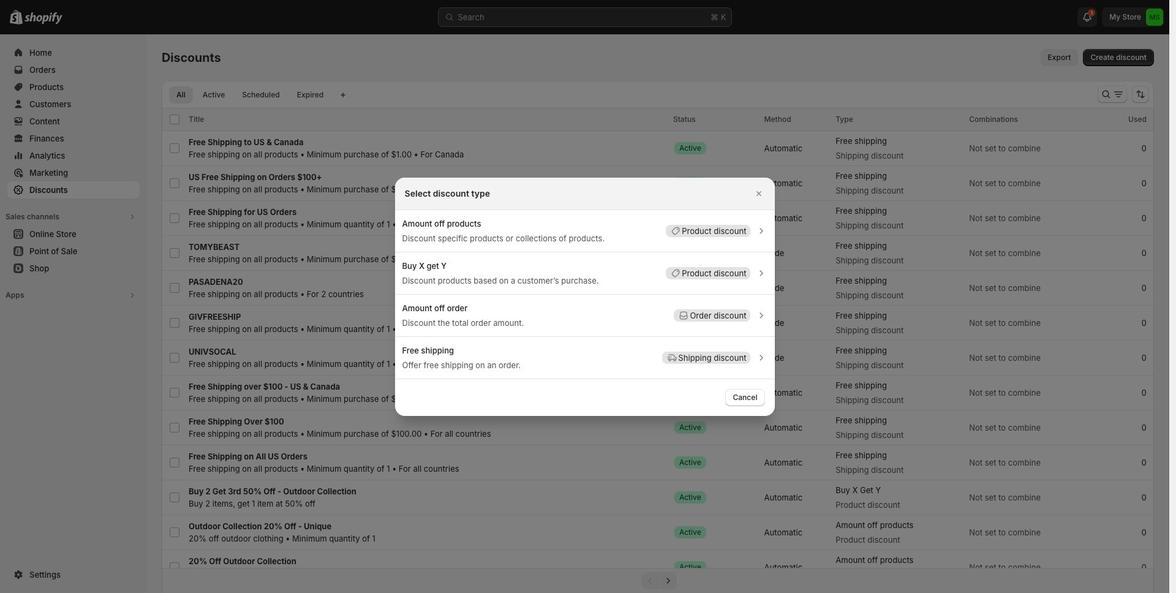 Task type: locate. For each thing, give the bounding box(es) containing it.
tab list
[[167, 86, 334, 104]]

dialog
[[0, 177, 1170, 416]]

pagination element
[[162, 568, 1154, 593]]



Task type: describe. For each thing, give the bounding box(es) containing it.
shopify image
[[25, 12, 63, 25]]



